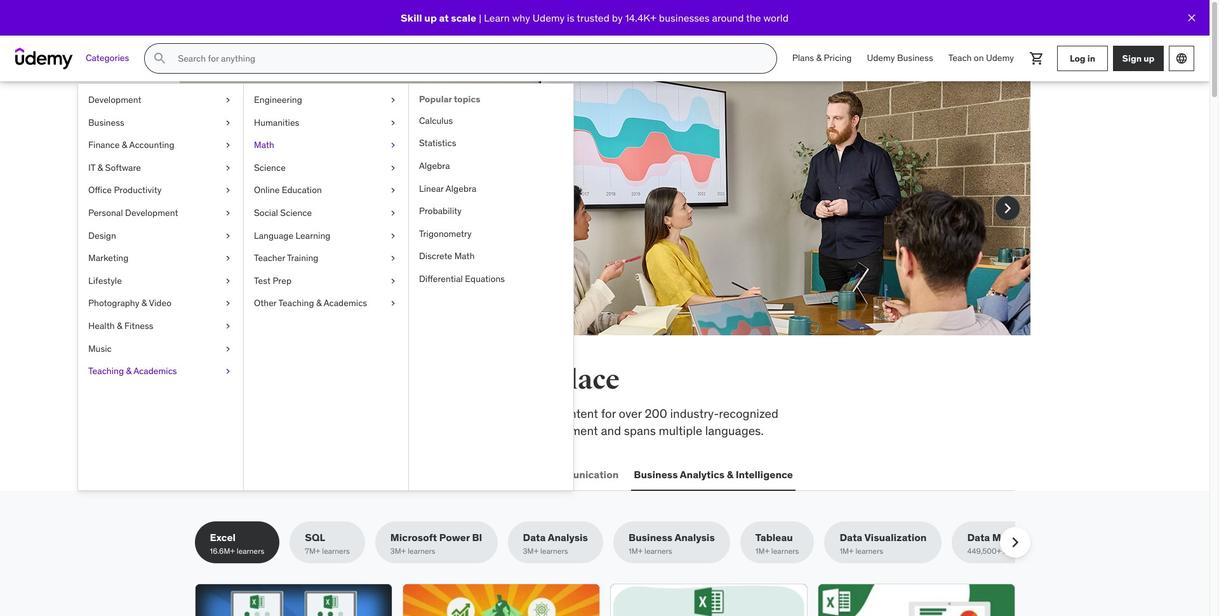 Task type: locate. For each thing, give the bounding box(es) containing it.
xsmall image for online education
[[388, 184, 398, 197]]

build
[[240, 137, 296, 163]]

1 vertical spatial academics
[[133, 365, 177, 377]]

design link
[[78, 225, 243, 247]]

why right see on the left top
[[264, 194, 286, 209]]

math
[[254, 139, 274, 151], [455, 250, 475, 262]]

2 3m+ from the left
[[523, 546, 539, 556]]

& right health
[[117, 320, 122, 332]]

teaching & academics
[[88, 365, 177, 377]]

xsmall image inside finance & accounting link
[[223, 139, 233, 152]]

data inside the data visualization 1m+ learners
[[840, 531, 863, 544]]

1 horizontal spatial in
[[1088, 52, 1096, 64]]

0 horizontal spatial to
[[373, 406, 384, 421]]

2 horizontal spatial 1m+
[[840, 546, 854, 556]]

one
[[502, 364, 548, 396]]

development down office productivity link
[[125, 207, 178, 218]]

1 vertical spatial to
[[373, 406, 384, 421]]

calculus
[[419, 115, 453, 126]]

math inside 'link'
[[254, 139, 274, 151]]

algebra inside algebra link
[[419, 160, 450, 171]]

teaching down music
[[88, 365, 124, 377]]

& right 'analytics'
[[727, 468, 734, 481]]

1 horizontal spatial data
[[840, 531, 863, 544]]

math up differential equations
[[455, 250, 475, 262]]

xsmall image inside online education link
[[388, 184, 398, 197]]

2 learners from the left
[[322, 546, 350, 556]]

in inside log in link
[[1088, 52, 1096, 64]]

science up language learning
[[280, 207, 312, 218]]

test prep link
[[244, 270, 408, 292]]

business inside business analysis 1m+ learners
[[629, 531, 673, 544]]

online education
[[254, 184, 322, 196]]

1 horizontal spatial up
[[1144, 52, 1155, 64]]

udemy business
[[867, 52, 934, 64]]

& inside 'link'
[[117, 320, 122, 332]]

certifications,
[[195, 423, 268, 438]]

accounting
[[129, 139, 174, 151]]

workplace
[[285, 406, 340, 421]]

development down categories 'dropdown button'
[[88, 94, 141, 105]]

0 horizontal spatial up
[[424, 11, 437, 24]]

0 vertical spatial next image
[[998, 198, 1018, 218]]

xsmall image for business
[[223, 117, 233, 129]]

web development
[[197, 468, 286, 481]]

training
[[287, 252, 319, 264]]

language learning link
[[244, 225, 408, 247]]

xsmall image for language learning
[[388, 230, 398, 242]]

it
[[88, 162, 95, 173]]

next image inside the "carousel" element
[[998, 198, 1018, 218]]

3 1m+ from the left
[[840, 546, 854, 556]]

2 data from the left
[[840, 531, 863, 544]]

0 vertical spatial science
[[254, 162, 286, 173]]

1 horizontal spatial math
[[455, 250, 475, 262]]

0 vertical spatial teaching
[[279, 297, 314, 309]]

& down test prep link
[[316, 297, 322, 309]]

xsmall image for test prep
[[388, 275, 398, 287]]

why right learn
[[512, 11, 530, 24]]

1 horizontal spatial analysis
[[675, 531, 715, 544]]

up right the sign
[[1144, 52, 1155, 64]]

1 horizontal spatial to
[[448, 194, 459, 209]]

1 horizontal spatial 1m+
[[756, 546, 770, 556]]

business inside button
[[634, 468, 678, 481]]

trigonometry
[[419, 228, 472, 239]]

0 horizontal spatial why
[[264, 194, 286, 209]]

udemy right on
[[986, 52, 1014, 64]]

business for business
[[88, 117, 124, 128]]

1 vertical spatial the
[[237, 364, 278, 396]]

1 vertical spatial science
[[280, 207, 312, 218]]

xsmall image inside the humanities link
[[388, 117, 398, 129]]

analysis
[[548, 531, 588, 544], [675, 531, 715, 544]]

content
[[557, 406, 598, 421]]

0 horizontal spatial 3m+
[[390, 546, 406, 556]]

engineering link
[[244, 89, 408, 112]]

1 vertical spatial algebra
[[446, 183, 477, 194]]

3 data from the left
[[968, 531, 990, 544]]

academics down music link
[[133, 365, 177, 377]]

0 horizontal spatial analysis
[[548, 531, 588, 544]]

a
[[291, 246, 296, 258]]

1 horizontal spatial 3m+
[[523, 546, 539, 556]]

1 vertical spatial why
[[264, 194, 286, 209]]

1 data from the left
[[523, 531, 546, 544]]

xsmall image inside other teaching & academics link
[[388, 297, 398, 310]]

plans
[[792, 52, 814, 64]]

xsmall image for teaching & academics
[[223, 365, 233, 378]]

in
[[1088, 52, 1096, 64], [473, 364, 498, 396]]

1 learners from the left
[[237, 546, 264, 556]]

1 1m+ from the left
[[629, 546, 643, 556]]

1 horizontal spatial why
[[512, 11, 530, 24]]

1m+ for data visualization
[[840, 546, 854, 556]]

teach
[[949, 52, 972, 64]]

xsmall image inside personal development link
[[223, 207, 233, 219]]

0 horizontal spatial 1m+
[[629, 546, 643, 556]]

1m+ inside tableau 1m+ learners
[[756, 546, 770, 556]]

1 vertical spatial up
[[1144, 52, 1155, 64]]

xsmall image inside test prep link
[[388, 275, 398, 287]]

social
[[254, 207, 278, 218]]

probability link
[[409, 200, 574, 223]]

humanities
[[254, 117, 299, 128]]

other teaching & academics link
[[244, 292, 408, 315]]

1 vertical spatial development
[[125, 207, 178, 218]]

data for data analysis
[[523, 531, 546, 544]]

online
[[254, 184, 280, 196]]

up left at
[[424, 11, 437, 24]]

0 vertical spatial to
[[448, 194, 459, 209]]

next image
[[998, 198, 1018, 218], [1005, 532, 1025, 553]]

learn
[[484, 11, 510, 24]]

0 vertical spatial academics
[[324, 297, 367, 309]]

office productivity link
[[78, 179, 243, 202]]

choose a language image
[[1176, 52, 1188, 65]]

skills inside covering critical workplace skills to technical topics, including prep content for over 200 industry-recognized certifications, our catalog supports well-rounded professional development and spans multiple languages.
[[343, 406, 370, 421]]

xsmall image inside science "link"
[[388, 162, 398, 174]]

xsmall image for finance & accounting
[[223, 139, 233, 152]]

xsmall image inside development link
[[223, 94, 233, 106]]

differential equations link
[[409, 268, 574, 291]]

other teaching & academics
[[254, 297, 367, 309]]

1m+ inside the data visualization 1m+ learners
[[840, 546, 854, 556]]

in up the including
[[473, 364, 498, 396]]

1 vertical spatial in
[[473, 364, 498, 396]]

teacher training link
[[244, 247, 408, 270]]

data modeling 449,500+ learners
[[968, 531, 1038, 556]]

xsmall image inside engineering link
[[388, 94, 398, 106]]

business analytics & intelligence
[[634, 468, 793, 481]]

teaching & academics link
[[78, 360, 243, 383]]

academics down test prep link
[[324, 297, 367, 309]]

xsmall image inside photography & video link
[[223, 297, 233, 310]]

probability
[[419, 205, 462, 217]]

to up supports
[[373, 406, 384, 421]]

1 vertical spatial teaching
[[88, 365, 124, 377]]

xsmall image inside "it & software" link
[[223, 162, 233, 174]]

topics,
[[438, 406, 474, 421]]

data analysis 3m+ learners
[[523, 531, 588, 556]]

rounded
[[411, 423, 456, 438]]

business analysis 1m+ learners
[[629, 531, 715, 556]]

xsmall image for personal development
[[223, 207, 233, 219]]

2 vertical spatial development
[[221, 468, 286, 481]]

data up '449,500+'
[[968, 531, 990, 544]]

2 horizontal spatial data
[[968, 531, 990, 544]]

why for anything
[[264, 194, 286, 209]]

it & software
[[88, 162, 141, 173]]

data right bi
[[523, 531, 546, 544]]

teaching inside teaching & academics link
[[88, 365, 124, 377]]

& for software
[[98, 162, 103, 173]]

math down humanities on the top of the page
[[254, 139, 274, 151]]

0 vertical spatial in
[[1088, 52, 1096, 64]]

business link
[[78, 112, 243, 134]]

skills up supports
[[343, 406, 370, 421]]

calculus link
[[409, 110, 574, 132]]

2 analysis from the left
[[675, 531, 715, 544]]

skill up at scale | learn why udemy is trusted by 14.4k+ businesses around the world
[[401, 11, 789, 24]]

5 learners from the left
[[645, 546, 672, 556]]

1m+ for business analysis
[[629, 546, 643, 556]]

the left the world at the top of page
[[746, 11, 761, 24]]

photography & video link
[[78, 292, 243, 315]]

to inside covering critical workplace skills to technical topics, including prep content for over 200 industry-recognized certifications, our catalog supports well-rounded professional development and spans multiple languages.
[[373, 406, 384, 421]]

1 vertical spatial skills
[[343, 406, 370, 421]]

leading
[[288, 194, 328, 209]]

engineering
[[254, 94, 302, 105]]

xsmall image inside teacher training link
[[388, 252, 398, 265]]

udemy right pricing
[[867, 52, 895, 64]]

skills up workplace
[[282, 364, 351, 396]]

topic filters element
[[195, 522, 1053, 564]]

up for skill
[[424, 11, 437, 24]]

xsmall image for photography & video
[[223, 297, 233, 310]]

& right it
[[98, 162, 103, 173]]

academics
[[324, 297, 367, 309], [133, 365, 177, 377]]

algebra up linear at the left top of the page
[[419, 160, 450, 171]]

next image inside topic filters 'element'
[[1005, 532, 1025, 553]]

xsmall image inside marketing link
[[223, 252, 233, 265]]

science inside "link"
[[254, 162, 286, 173]]

& for fitness
[[117, 320, 122, 332]]

1 analysis from the left
[[548, 531, 588, 544]]

& right finance
[[122, 139, 127, 151]]

teaching down prep
[[279, 297, 314, 309]]

development
[[528, 423, 598, 438]]

language
[[254, 230, 294, 241]]

statistics
[[419, 137, 456, 149]]

udemy up language learning
[[266, 211, 304, 226]]

why for scale
[[512, 11, 530, 24]]

why
[[512, 11, 530, 24], [264, 194, 286, 209]]

1 horizontal spatial teaching
[[279, 297, 314, 309]]

data inside data modeling 449,500+ learners
[[968, 531, 990, 544]]

learners inside data modeling 449,500+ learners
[[1004, 546, 1031, 556]]

xsmall image
[[388, 94, 398, 106], [223, 117, 233, 129], [388, 117, 398, 129], [223, 139, 233, 152], [223, 184, 233, 197], [223, 207, 233, 219], [388, 230, 398, 242], [223, 252, 233, 265], [388, 252, 398, 265], [388, 275, 398, 287], [388, 297, 398, 310], [223, 320, 233, 333], [223, 343, 233, 355]]

xsmall image for it & software
[[223, 162, 233, 174]]

6 learners from the left
[[772, 546, 799, 556]]

1m+ inside business analysis 1m+ learners
[[629, 546, 643, 556]]

next image for topic filters 'element'
[[1005, 532, 1025, 553]]

finance
[[88, 139, 120, 151]]

development inside button
[[221, 468, 286, 481]]

Search for anything text field
[[176, 48, 761, 69]]

0 vertical spatial algebra
[[419, 160, 450, 171]]

with
[[240, 211, 263, 226]]

xsmall image inside health & fitness 'link'
[[223, 320, 233, 333]]

math element
[[408, 84, 574, 490]]

science up online
[[254, 162, 286, 173]]

0 vertical spatial the
[[746, 11, 761, 24]]

0 horizontal spatial teaching
[[88, 365, 124, 377]]

xsmall image inside 'language learning' link
[[388, 230, 398, 242]]

statistics link
[[409, 132, 574, 155]]

0 vertical spatial why
[[512, 11, 530, 24]]

0 horizontal spatial the
[[237, 364, 278, 396]]

covering critical workplace skills to technical topics, including prep content for over 200 industry-recognized certifications, our catalog supports well-rounded professional development and spans multiple languages.
[[195, 406, 779, 438]]

& for accounting
[[122, 139, 127, 151]]

analysis inside data analysis 3m+ learners
[[548, 531, 588, 544]]

8 learners from the left
[[1004, 546, 1031, 556]]

development right web
[[221, 468, 286, 481]]

leadership
[[394, 468, 448, 481]]

& down music link
[[126, 365, 132, 377]]

3 learners from the left
[[408, 546, 436, 556]]

in right log
[[1088, 52, 1096, 64]]

xsmall image for science
[[388, 162, 398, 174]]

xsmall image inside music link
[[223, 343, 233, 355]]

popular
[[419, 93, 452, 105]]

& right plans
[[817, 52, 822, 64]]

all the skills you need in one place
[[195, 364, 620, 396]]

xsmall image inside design link
[[223, 230, 233, 242]]

0 vertical spatial up
[[424, 11, 437, 24]]

the up 'critical'
[[237, 364, 278, 396]]

development for personal
[[125, 207, 178, 218]]

1 3m+ from the left
[[390, 546, 406, 556]]

& inside button
[[727, 468, 734, 481]]

why inside build ready-for- anything teams see why leading organizations choose to learn with udemy business.
[[264, 194, 286, 209]]

xsmall image inside math 'link'
[[388, 139, 398, 152]]

finance & accounting link
[[78, 134, 243, 157]]

linear
[[419, 183, 444, 194]]

xsmall image
[[223, 94, 233, 106], [388, 139, 398, 152], [223, 162, 233, 174], [388, 162, 398, 174], [388, 184, 398, 197], [388, 207, 398, 219], [223, 230, 233, 242], [223, 275, 233, 287], [223, 297, 233, 310], [223, 365, 233, 378]]

marketing link
[[78, 247, 243, 270]]

submit search image
[[153, 51, 168, 66]]

communication button
[[539, 459, 621, 490]]

0 vertical spatial math
[[254, 139, 274, 151]]

equations
[[465, 273, 505, 285]]

learners inside business analysis 1m+ learners
[[645, 546, 672, 556]]

xsmall image inside office productivity link
[[223, 184, 233, 197]]

0 horizontal spatial data
[[523, 531, 546, 544]]

xsmall image inside teaching & academics link
[[223, 365, 233, 378]]

1 vertical spatial next image
[[1005, 532, 1025, 553]]

xsmall image inside "lifestyle" link
[[223, 275, 233, 287]]

2 1m+ from the left
[[756, 546, 770, 556]]

xsmall image for humanities
[[388, 117, 398, 129]]

to left learn
[[448, 194, 459, 209]]

& left video
[[141, 297, 147, 309]]

choose
[[406, 194, 445, 209]]

449,500+
[[968, 546, 1002, 556]]

web
[[197, 468, 219, 481]]

including
[[477, 406, 526, 421]]

data for data modeling
[[968, 531, 990, 544]]

to
[[448, 194, 459, 209], [373, 406, 384, 421]]

0 horizontal spatial math
[[254, 139, 274, 151]]

data inside data analysis 3m+ learners
[[523, 531, 546, 544]]

7 learners from the left
[[856, 546, 884, 556]]

you
[[356, 364, 402, 396]]

4 learners from the left
[[541, 546, 568, 556]]

udemy
[[533, 11, 565, 24], [867, 52, 895, 64], [986, 52, 1014, 64], [266, 211, 304, 226]]

7m+
[[305, 546, 320, 556]]

xsmall image inside social science link
[[388, 207, 398, 219]]

is
[[567, 11, 575, 24]]

fitness
[[124, 320, 153, 332]]

0 horizontal spatial in
[[473, 364, 498, 396]]

xsmall image for math
[[388, 139, 398, 152]]

learners inside the data visualization 1m+ learners
[[856, 546, 884, 556]]

algebra right linear at the left top of the page
[[446, 183, 477, 194]]

teacher
[[254, 252, 285, 264]]

xsmall image inside business link
[[223, 117, 233, 129]]

learn
[[462, 194, 489, 209]]

data left 'visualization'
[[840, 531, 863, 544]]

analysis inside business analysis 1m+ learners
[[675, 531, 715, 544]]

learners inside data analysis 3m+ learners
[[541, 546, 568, 556]]



Task type: vqa. For each thing, say whether or not it's contained in the screenshot.


Task type: describe. For each thing, give the bounding box(es) containing it.
microsoft
[[390, 531, 437, 544]]

trusted
[[577, 11, 610, 24]]

close image
[[1186, 11, 1199, 24]]

request a demo link
[[240, 237, 334, 268]]

0 vertical spatial skills
[[282, 364, 351, 396]]

personal
[[88, 207, 123, 218]]

catalog
[[291, 423, 331, 438]]

discrete
[[419, 250, 452, 262]]

xsmall image for design
[[223, 230, 233, 242]]

udemy inside build ready-for- anything teams see why leading organizations choose to learn with udemy business.
[[266, 211, 304, 226]]

log in link
[[1058, 46, 1108, 71]]

tableau 1m+ learners
[[756, 531, 799, 556]]

businesses
[[659, 11, 710, 24]]

over
[[619, 406, 642, 421]]

languages.
[[706, 423, 764, 438]]

scale
[[451, 11, 476, 24]]

around
[[712, 11, 744, 24]]

supports
[[334, 423, 382, 438]]

music link
[[78, 338, 243, 360]]

leadership button
[[391, 459, 450, 490]]

& for video
[[141, 297, 147, 309]]

microsoft power bi 3m+ learners
[[390, 531, 482, 556]]

anything
[[240, 162, 331, 189]]

xsmall image for other teaching & academics
[[388, 297, 398, 310]]

3m+ inside data analysis 3m+ learners
[[523, 546, 539, 556]]

1 vertical spatial math
[[455, 250, 475, 262]]

xsmall image for engineering
[[388, 94, 398, 106]]

0 horizontal spatial academics
[[133, 365, 177, 377]]

science link
[[244, 157, 408, 179]]

office productivity
[[88, 184, 162, 196]]

learners inside the microsoft power bi 3m+ learners
[[408, 546, 436, 556]]

communication
[[542, 468, 619, 481]]

at
[[439, 11, 449, 24]]

16.6m+
[[210, 546, 235, 556]]

xsmall image for teacher training
[[388, 252, 398, 265]]

differential
[[419, 273, 463, 285]]

business analytics & intelligence button
[[632, 459, 796, 490]]

teach on udemy
[[949, 52, 1014, 64]]

xsmall image for office productivity
[[223, 184, 233, 197]]

visualization
[[865, 531, 927, 544]]

our
[[271, 423, 288, 438]]

health & fitness
[[88, 320, 153, 332]]

and
[[601, 423, 621, 438]]

trigonometry link
[[409, 223, 574, 245]]

ready-
[[300, 137, 365, 163]]

productivity
[[114, 184, 162, 196]]

shopping cart with 0 items image
[[1030, 51, 1045, 66]]

3m+ inside the microsoft power bi 3m+ learners
[[390, 546, 406, 556]]

humanities link
[[244, 112, 408, 134]]

web development button
[[195, 459, 289, 490]]

carousel element
[[179, 81, 1031, 366]]

health & fitness link
[[78, 315, 243, 338]]

teaching inside other teaching & academics link
[[279, 297, 314, 309]]

1 horizontal spatial the
[[746, 11, 761, 24]]

& for academics
[[126, 365, 132, 377]]

social science link
[[244, 202, 408, 225]]

intelligence
[[736, 468, 793, 481]]

photography
[[88, 297, 139, 309]]

math link
[[244, 134, 408, 157]]

prep
[[273, 275, 292, 286]]

data for data visualization
[[840, 531, 863, 544]]

organizations
[[331, 194, 403, 209]]

development link
[[78, 89, 243, 112]]

categories button
[[78, 43, 137, 74]]

business for business analysis 1m+ learners
[[629, 531, 673, 544]]

social science
[[254, 207, 312, 218]]

personal development
[[88, 207, 178, 218]]

0 vertical spatial development
[[88, 94, 141, 105]]

for
[[601, 406, 616, 421]]

see
[[240, 194, 261, 209]]

demo
[[299, 246, 326, 258]]

discrete math link
[[409, 245, 574, 268]]

analysis for business analysis
[[675, 531, 715, 544]]

learning
[[296, 230, 331, 241]]

algebra inside linear algebra link
[[446, 183, 477, 194]]

xsmall image for music
[[223, 343, 233, 355]]

xsmall image for health & fitness
[[223, 320, 233, 333]]

sign
[[1123, 52, 1142, 64]]

next image for the "carousel" element
[[998, 198, 1018, 218]]

covering
[[195, 406, 243, 421]]

xsmall image for marketing
[[223, 252, 233, 265]]

& for pricing
[[817, 52, 822, 64]]

udemy business link
[[860, 43, 941, 74]]

learners inside tableau 1m+ learners
[[772, 546, 799, 556]]

need
[[407, 364, 468, 396]]

business for business analytics & intelligence
[[634, 468, 678, 481]]

on
[[974, 52, 984, 64]]

it & software link
[[78, 157, 243, 179]]

photography & video
[[88, 297, 171, 309]]

education
[[282, 184, 322, 196]]

lifestyle link
[[78, 270, 243, 292]]

bi
[[472, 531, 482, 544]]

marketing
[[88, 252, 129, 264]]

log in
[[1070, 52, 1096, 64]]

topics
[[454, 93, 481, 105]]

sql
[[305, 531, 325, 544]]

recognized
[[719, 406, 779, 421]]

power
[[439, 531, 470, 544]]

analysis for data analysis
[[548, 531, 588, 544]]

1 horizontal spatial academics
[[324, 297, 367, 309]]

request a demo
[[248, 246, 326, 258]]

test prep
[[254, 275, 292, 286]]

prep
[[529, 406, 554, 421]]

technical
[[387, 406, 436, 421]]

up for sign
[[1144, 52, 1155, 64]]

language learning
[[254, 230, 331, 241]]

place
[[553, 364, 620, 396]]

teacher training
[[254, 252, 319, 264]]

udemy image
[[15, 48, 73, 69]]

learners inside sql 7m+ learners
[[322, 546, 350, 556]]

well-
[[385, 423, 411, 438]]

categories
[[86, 52, 129, 64]]

xsmall image for development
[[223, 94, 233, 106]]

xsmall image for lifestyle
[[223, 275, 233, 287]]

algebra link
[[409, 155, 574, 178]]

spans
[[624, 423, 656, 438]]

xsmall image for social science
[[388, 207, 398, 219]]

learners inside excel 16.6m+ learners
[[237, 546, 264, 556]]

lifestyle
[[88, 275, 122, 286]]

online education link
[[244, 179, 408, 202]]

development for web
[[221, 468, 286, 481]]

business.
[[307, 211, 359, 226]]

|
[[479, 11, 482, 24]]

software
[[105, 162, 141, 173]]

to inside build ready-for- anything teams see why leading organizations choose to learn with udemy business.
[[448, 194, 459, 209]]

all
[[195, 364, 232, 396]]

multiple
[[659, 423, 703, 438]]

udemy left is
[[533, 11, 565, 24]]



